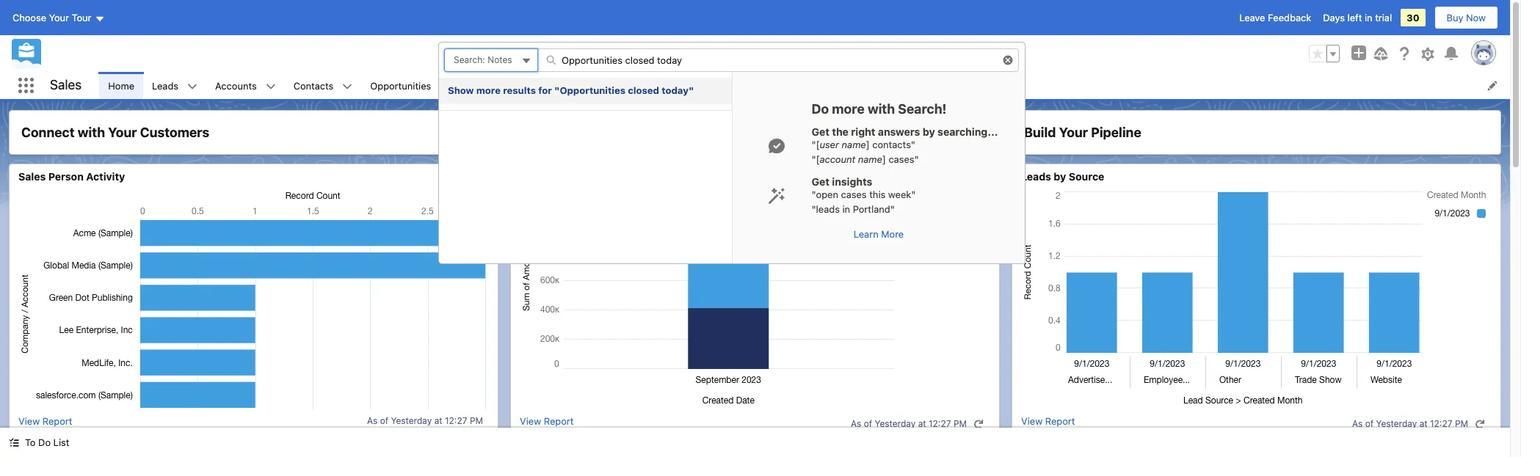 Task type: locate. For each thing, give the bounding box(es) containing it.
2 view report link from the left
[[520, 415, 574, 433]]

0 horizontal spatial more
[[476, 84, 501, 96]]

searching...
[[938, 126, 998, 138]]

sales for sales
[[50, 77, 82, 93]]

choose your tour
[[12, 12, 91, 23]]

1 vertical spatial ]
[[882, 153, 886, 165]]

0 horizontal spatial 12:​27
[[445, 416, 467, 427]]

view report
[[18, 415, 72, 427], [520, 415, 574, 427], [1021, 415, 1075, 427]]

0 vertical spatial text default image
[[342, 81, 353, 92]]

accounts
[[215, 80, 257, 91]]

calendar list item
[[459, 72, 536, 99]]

closed inside 'button'
[[713, 48, 742, 59]]

dashboards
[[606, 80, 659, 91]]

1 horizontal spatial 12:​27
[[929, 418, 951, 429]]

pipeline
[[1091, 125, 1141, 140]]

12:​27 for second view report link
[[929, 418, 951, 429]]

1 horizontal spatial yesterday
[[875, 418, 916, 429]]

1 get from the top
[[812, 126, 830, 138]]

0 horizontal spatial do
[[38, 437, 51, 449]]

leads for leads by source
[[1021, 170, 1051, 183]]

yesterday
[[391, 416, 432, 427], [875, 418, 916, 429], [1376, 418, 1417, 429]]

1 report from the left
[[42, 415, 72, 427]]

of
[[380, 416, 388, 427], [864, 418, 872, 429], [1365, 418, 1374, 429]]

1 horizontal spatial with
[[868, 101, 895, 117]]

text default image
[[187, 81, 198, 92], [266, 81, 276, 92], [974, 419, 984, 429], [1475, 419, 1485, 429], [9, 438, 19, 448]]

do right to
[[38, 437, 51, 449]]

1 horizontal spatial sales
[[50, 77, 82, 93]]

list
[[53, 437, 69, 449]]

0 horizontal spatial view report link
[[18, 415, 72, 427]]

2 vertical spatial text default image
[[768, 187, 785, 205]]

as of yesterday at 12:​27 pm for build your pipeline view report link
[[1352, 418, 1468, 429]]

now
[[1466, 12, 1486, 23]]

sales left person
[[18, 170, 46, 183]]

group
[[1309, 45, 1340, 62]]

0 vertical spatial sales
[[50, 77, 82, 93]]

1 vertical spatial do
[[38, 437, 51, 449]]

view for connect with your customers
[[18, 415, 40, 427]]

reports
[[696, 80, 730, 91]]

name down contacts"
[[858, 153, 882, 165]]

show
[[448, 84, 474, 96]]

view report link
[[18, 415, 72, 427], [520, 415, 574, 433], [1021, 415, 1075, 433]]

"[
[[812, 139, 820, 151], [812, 153, 820, 165]]

report for connect
[[42, 415, 72, 427]]

contacts
[[293, 80, 334, 91]]

text default image inside contacts list item
[[342, 81, 353, 92]]

12:​27 for build your pipeline view report link
[[1430, 418, 1453, 429]]

closed left today"
[[628, 84, 659, 96]]

"[ up account
[[812, 139, 820, 151]]

0 horizontal spatial in
[[842, 203, 850, 215]]

days
[[1323, 12, 1345, 23]]

1 horizontal spatial as of yesterday at 12:​27 pm
[[851, 418, 967, 429]]

] down contacts"
[[882, 153, 886, 165]]

3 report from the left
[[1045, 415, 1075, 427]]

get for get the right answers by searching...
[[812, 126, 830, 138]]

get
[[812, 126, 830, 138], [812, 175, 830, 188]]

None text field
[[444, 48, 538, 72]]

1 view report from the left
[[18, 415, 72, 427]]

2 horizontal spatial as of yesterday at 12:​27 pm
[[1352, 418, 1468, 429]]

1 horizontal spatial leads
[[1021, 170, 1051, 183]]

text default image left user
[[768, 137, 785, 155]]

opportunities inside 'button'
[[649, 48, 710, 59]]

this
[[869, 189, 886, 200]]

your for build
[[1059, 125, 1088, 140]]

opportunities up today"
[[649, 48, 710, 59]]

leave feedback link
[[1239, 12, 1311, 23]]

text default image inside accounts 'list item'
[[266, 81, 276, 92]]

text default image left "open
[[768, 187, 785, 205]]

today"
[[662, 84, 694, 96]]

1 horizontal spatial by
[[1054, 170, 1066, 183]]

text default image
[[342, 81, 353, 92], [768, 137, 785, 155], [768, 187, 785, 205]]

account
[[820, 153, 855, 165]]

sales up "connect"
[[50, 77, 82, 93]]

1 vertical spatial sales
[[18, 170, 46, 183]]

3 view from the left
[[1021, 415, 1043, 427]]

0 vertical spatial opportunities
[[649, 48, 710, 59]]

do up user
[[812, 101, 829, 117]]

0 horizontal spatial at
[[434, 416, 442, 427]]

0 horizontal spatial by
[[923, 126, 935, 138]]

contacts"
[[872, 139, 916, 151]]

0 vertical spatial more
[[476, 84, 501, 96]]

1 vertical spatial leads
[[1021, 170, 1051, 183]]

1 view from the left
[[18, 415, 40, 427]]

3 view report link from the left
[[1021, 415, 1075, 433]]

days left in trial
[[1323, 12, 1392, 23]]

by down search!
[[923, 126, 935, 138]]

0 vertical spatial do
[[812, 101, 829, 117]]

2 horizontal spatial your
[[1059, 125, 1088, 140]]

1 horizontal spatial your
[[108, 125, 137, 140]]

0 horizontal spatial report
[[42, 415, 72, 427]]

1 horizontal spatial closed
[[713, 48, 742, 59]]

as
[[367, 416, 378, 427], [851, 418, 861, 429], [1352, 418, 1363, 429]]

your down home link
[[108, 125, 137, 140]]

1 horizontal spatial opportunities
[[649, 48, 710, 59]]

buy
[[1447, 12, 1464, 23]]

2 get from the top
[[812, 175, 830, 188]]

cases
[[841, 189, 867, 200]]

get inside get the right answers by searching... "[ user name ] contacts" "[ account name ] cases"
[[812, 126, 830, 138]]

name
[[842, 139, 866, 151], [858, 153, 882, 165]]

12:​27
[[445, 416, 467, 427], [929, 418, 951, 429], [1430, 418, 1453, 429]]

get up user
[[812, 126, 830, 138]]

1 view report link from the left
[[18, 415, 72, 427]]

tour
[[72, 12, 91, 23]]

as of yesterday at 12:​27 pm
[[367, 416, 483, 427], [851, 418, 967, 429], [1352, 418, 1468, 429]]

1 vertical spatial more
[[832, 101, 865, 117]]

by
[[923, 126, 935, 138], [1054, 170, 1066, 183]]

0 horizontal spatial yesterday
[[391, 416, 432, 427]]

with
[[868, 101, 895, 117], [78, 125, 105, 140]]

"[ down user
[[812, 153, 820, 165]]

1 horizontal spatial view report
[[520, 415, 574, 427]]

closed
[[713, 48, 742, 59], [628, 84, 659, 96]]

person
[[48, 170, 84, 183]]

your inside popup button
[[49, 12, 69, 23]]

in
[[1365, 12, 1373, 23], [842, 203, 850, 215]]

0 horizontal spatial view report
[[18, 415, 72, 427]]

customers
[[140, 125, 209, 140]]

0 vertical spatial leads
[[152, 80, 178, 91]]

opportunities left 'show'
[[370, 80, 431, 91]]

2 horizontal spatial view
[[1021, 415, 1043, 427]]

name down right
[[842, 139, 866, 151]]

30
[[1407, 12, 1420, 23]]

0 vertical spatial "[
[[812, 139, 820, 151]]

0 vertical spatial by
[[923, 126, 935, 138]]

closed left the today
[[713, 48, 742, 59]]

0 horizontal spatial sales
[[18, 170, 46, 183]]

0 vertical spatial closed
[[713, 48, 742, 59]]

0 horizontal spatial your
[[49, 12, 69, 23]]

dashboards list item
[[597, 72, 687, 99]]

1 horizontal spatial report
[[544, 415, 574, 427]]

in right the left
[[1365, 12, 1373, 23]]

1 horizontal spatial view
[[520, 415, 541, 427]]

more up the
[[832, 101, 865, 117]]

do more with search!
[[812, 101, 947, 117]]

portland"
[[853, 203, 895, 215]]

1 horizontal spatial in
[[1365, 12, 1373, 23]]

leads by source
[[1021, 170, 1104, 183]]

0 vertical spatial name
[[842, 139, 866, 151]]

list
[[99, 72, 1510, 99]]

calendar link
[[459, 72, 517, 99]]

2 horizontal spatial view report
[[1021, 415, 1075, 427]]

leads right home link
[[152, 80, 178, 91]]

text default image right contacts
[[342, 81, 353, 92]]

to
[[25, 437, 36, 449]]

cases"
[[889, 153, 919, 165]]

report
[[42, 415, 72, 427], [544, 415, 574, 427], [1045, 415, 1075, 427]]

1 vertical spatial text default image
[[768, 137, 785, 155]]

with up answers
[[868, 101, 895, 117]]

0 horizontal spatial with
[[78, 125, 105, 140]]

leave feedback
[[1239, 12, 1311, 23]]

home link
[[99, 72, 143, 99]]

1 horizontal spatial more
[[832, 101, 865, 117]]

text default image inside leads list item
[[187, 81, 198, 92]]

sales person activity
[[18, 170, 125, 183]]

your
[[49, 12, 69, 23], [108, 125, 137, 140], [1059, 125, 1088, 140]]

your left tour
[[49, 12, 69, 23]]

] down right
[[866, 139, 870, 151]]

0 horizontal spatial leads
[[152, 80, 178, 91]]

do inside to do list button
[[38, 437, 51, 449]]

1 vertical spatial get
[[812, 175, 830, 188]]

buy now
[[1447, 12, 1486, 23]]

3 view report from the left
[[1021, 415, 1075, 427]]

accounts list item
[[206, 72, 285, 99]]

2 report from the left
[[544, 415, 574, 427]]

home
[[108, 80, 134, 91]]

with right "connect"
[[78, 125, 105, 140]]

by left source
[[1054, 170, 1066, 183]]

0 horizontal spatial closed
[[628, 84, 659, 96]]

opportunities
[[649, 48, 710, 59], [370, 80, 431, 91]]

1 horizontal spatial view report link
[[520, 415, 574, 433]]

2 horizontal spatial view report link
[[1021, 415, 1075, 433]]

2 horizontal spatial report
[[1045, 415, 1075, 427]]

pm
[[470, 416, 483, 427], [954, 418, 967, 429], [1455, 418, 1468, 429]]

1 vertical spatial closed
[[628, 84, 659, 96]]

by inside get the right answers by searching... "[ user name ] contacts" "[ account name ] cases"
[[923, 126, 935, 138]]

the
[[832, 126, 849, 138]]

0 horizontal spatial ]
[[866, 139, 870, 151]]

0 horizontal spatial opportunities
[[370, 80, 431, 91]]

1 horizontal spatial pm
[[954, 418, 967, 429]]

1 vertical spatial in
[[842, 203, 850, 215]]

more right 'show'
[[476, 84, 501, 96]]

in down the cases
[[842, 203, 850, 215]]

forecasts
[[544, 80, 588, 91]]

feedback
[[1268, 12, 1311, 23]]

view report for connect
[[18, 415, 72, 427]]

events:
[[614, 48, 647, 59]]

leads down build
[[1021, 170, 1051, 183]]

at
[[434, 416, 442, 427], [918, 418, 926, 429], [1420, 418, 1428, 429]]

Search... search field
[[537, 48, 1019, 72]]

1 vertical spatial with
[[78, 125, 105, 140]]

get up "open
[[812, 175, 830, 188]]

]
[[866, 139, 870, 151], [882, 153, 886, 165]]

2 "[ from the top
[[812, 153, 820, 165]]

0 horizontal spatial view
[[18, 415, 40, 427]]

1 vertical spatial opportunities
[[370, 80, 431, 91]]

your for choose
[[49, 12, 69, 23]]

more
[[476, 84, 501, 96], [832, 101, 865, 117]]

week"
[[888, 189, 916, 200]]

0 vertical spatial get
[[812, 126, 830, 138]]

1 vertical spatial "[
[[812, 153, 820, 165]]

1 horizontal spatial of
[[864, 418, 872, 429]]

2 horizontal spatial yesterday
[[1376, 418, 1417, 429]]

sales
[[50, 77, 82, 93], [18, 170, 46, 183]]

reports link
[[687, 72, 739, 99]]

do
[[812, 101, 829, 117], [38, 437, 51, 449]]

get inside get insights "open cases this week" "leads in portland"
[[812, 175, 830, 188]]

view
[[18, 415, 40, 427], [520, 415, 541, 427], [1021, 415, 1043, 427]]

leads inside "leads" link
[[152, 80, 178, 91]]

"leads
[[812, 203, 840, 215]]

2 horizontal spatial 12:​27
[[1430, 418, 1453, 429]]

leads
[[152, 80, 178, 91], [1021, 170, 1051, 183]]

your right build
[[1059, 125, 1088, 140]]

trial
[[1375, 12, 1392, 23]]

2 horizontal spatial of
[[1365, 418, 1374, 429]]

0 vertical spatial with
[[868, 101, 895, 117]]



Task type: describe. For each thing, give the bounding box(es) containing it.
buy now button
[[1434, 6, 1498, 29]]

leads list item
[[143, 72, 206, 99]]

more for results
[[476, 84, 501, 96]]

"open
[[812, 189, 838, 200]]

opportunities inside list item
[[370, 80, 431, 91]]

for
[[538, 84, 552, 96]]

as of yesterday at 12:​27 pm for second view report link
[[851, 418, 967, 429]]

results
[[503, 84, 536, 96]]

leads link
[[143, 72, 187, 99]]

events: opportunities closed today button
[[586, 42, 879, 65]]

opportunities link
[[361, 72, 440, 99]]

1 vertical spatial name
[[858, 153, 882, 165]]

1 horizontal spatial at
[[918, 418, 926, 429]]

source
[[1069, 170, 1104, 183]]

more for with
[[832, 101, 865, 117]]

0 vertical spatial ]
[[866, 139, 870, 151]]

events: opportunities closed today
[[614, 48, 770, 59]]

today
[[745, 48, 770, 59]]

sales for sales person activity
[[18, 170, 46, 183]]

accounts link
[[206, 72, 266, 99]]

0 horizontal spatial as
[[367, 416, 378, 427]]

get for get insights
[[812, 175, 830, 188]]

view report for build
[[1021, 415, 1075, 427]]

to do list
[[25, 437, 69, 449]]

text default image for second view report link
[[974, 419, 984, 429]]

connect with your customers
[[21, 125, 209, 140]]

forecasts link
[[536, 72, 597, 99]]

build your pipeline
[[1024, 125, 1141, 140]]

connect
[[21, 125, 75, 140]]

build
[[1024, 125, 1056, 140]]

calendar
[[468, 80, 508, 91]]

2 horizontal spatial at
[[1420, 418, 1428, 429]]

left
[[1348, 12, 1362, 23]]

right
[[851, 126, 875, 138]]

text default image for get the right answers by searching...
[[768, 137, 785, 155]]

insights
[[832, 175, 873, 188]]

contacts list item
[[285, 72, 361, 99]]

choose your tour button
[[12, 6, 105, 29]]

get the right answers by searching... "[ user name ] contacts" "[ account name ] cases"
[[812, 126, 998, 165]]

of for build your pipeline view report link
[[1365, 418, 1374, 429]]

view for build your pipeline
[[1021, 415, 1043, 427]]

list containing home
[[99, 72, 1510, 99]]

text default image inside to do list button
[[9, 438, 19, 448]]

0 horizontal spatial of
[[380, 416, 388, 427]]

answers
[[878, 126, 920, 138]]

report for build
[[1045, 415, 1075, 427]]

1 horizontal spatial as
[[851, 418, 861, 429]]

choose
[[12, 12, 46, 23]]

in inside get insights "open cases this week" "leads in portland"
[[842, 203, 850, 215]]

text default image for home link
[[187, 81, 198, 92]]

1 horizontal spatial ]
[[882, 153, 886, 165]]

0 vertical spatial in
[[1365, 12, 1373, 23]]

1 vertical spatial by
[[1054, 170, 1066, 183]]

user
[[820, 139, 839, 151]]

get insights "open cases this week" "leads in portland"
[[812, 175, 916, 215]]

0 horizontal spatial as of yesterday at 12:​27 pm
[[367, 416, 483, 427]]

2 view report from the left
[[520, 415, 574, 427]]

2 horizontal spatial pm
[[1455, 418, 1468, 429]]

contacts link
[[285, 72, 342, 99]]

"opportunities
[[554, 84, 626, 96]]

1 horizontal spatial do
[[812, 101, 829, 117]]

search!
[[898, 101, 947, 117]]

view report link for connect with your customers
[[18, 415, 72, 427]]

opportunities list item
[[361, 72, 459, 99]]

2 horizontal spatial as
[[1352, 418, 1363, 429]]

of for second view report link
[[864, 418, 872, 429]]

text default image for build your pipeline view report link
[[1475, 419, 1485, 429]]

2 view from the left
[[520, 415, 541, 427]]

show more results for "opportunities closed today"
[[448, 84, 694, 96]]

leads for leads
[[152, 80, 178, 91]]

0 horizontal spatial pm
[[470, 416, 483, 427]]

reports list item
[[687, 72, 758, 99]]

leave
[[1239, 12, 1265, 23]]

activity
[[86, 170, 125, 183]]

view report link for build your pipeline
[[1021, 415, 1075, 433]]

text default image for get insights
[[768, 187, 785, 205]]

1 "[ from the top
[[812, 139, 820, 151]]

to do list button
[[0, 428, 78, 457]]

dashboards link
[[597, 72, 668, 99]]



Task type: vqa. For each thing, say whether or not it's contained in the screenshot.
VIEW REPORT for Connect
yes



